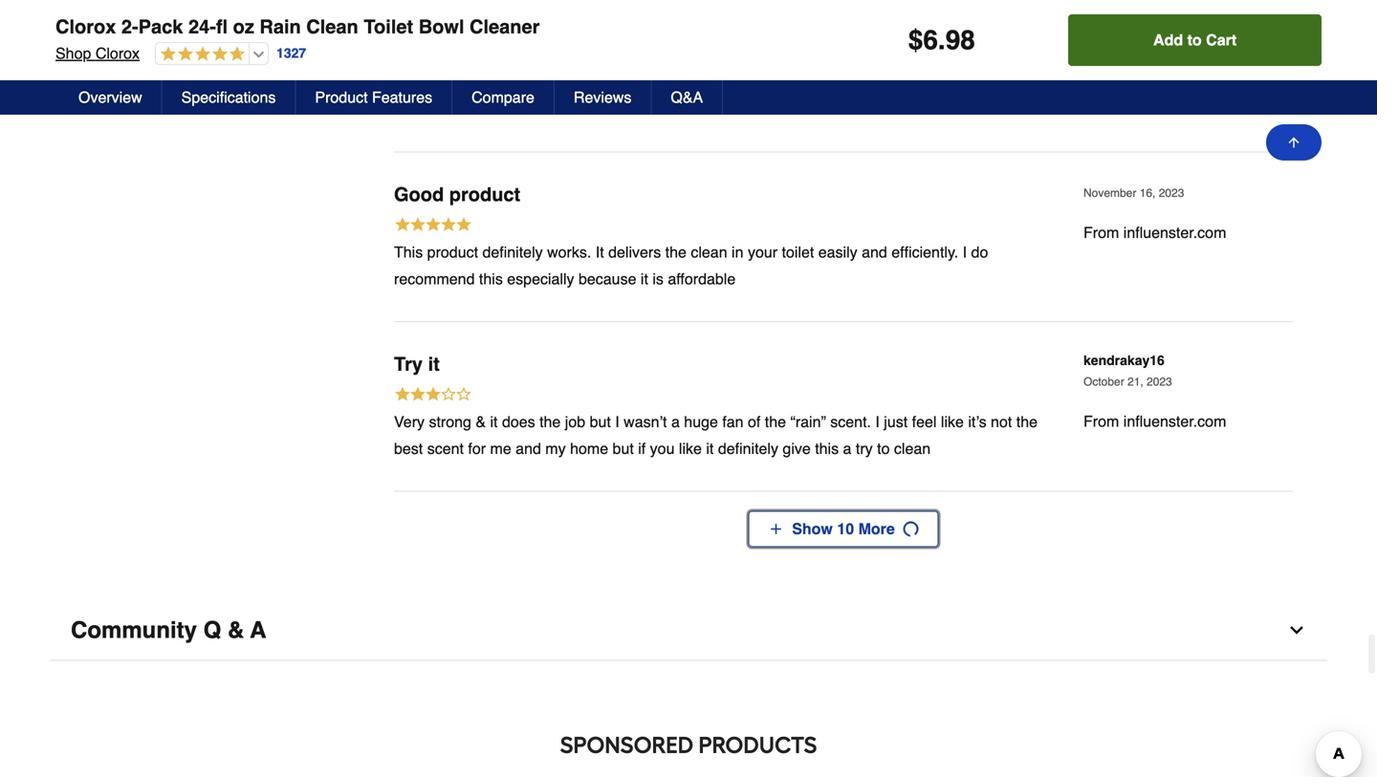 Task type: locate. For each thing, give the bounding box(es) containing it.
the
[[665, 244, 687, 261], [540, 413, 561, 431], [765, 413, 786, 431], [1017, 413, 1038, 431]]

q&a button
[[652, 80, 723, 115]]

my
[[546, 440, 566, 458]]

from influenster.com down 21,
[[1084, 413, 1227, 431]]

1 horizontal spatial like
[[941, 413, 964, 431]]

0 vertical spatial clorox
[[55, 16, 116, 38]]

best
[[394, 440, 423, 458]]

from influenster.com down the 16,
[[1084, 224, 1227, 242]]

from
[[1084, 224, 1119, 242], [1084, 413, 1119, 431]]

1 vertical spatial but
[[613, 440, 634, 458]]

product features button
[[296, 80, 453, 115]]

from down 'november'
[[1084, 224, 1119, 242]]

clean up affordable
[[691, 244, 728, 261]]

add to cart
[[1154, 31, 1237, 49]]

of
[[748, 413, 761, 431]]

a
[[671, 413, 680, 431], [843, 440, 852, 458]]

to inside add to cart button
[[1188, 31, 1202, 49]]

1 vertical spatial from
[[1084, 413, 1119, 431]]

0 horizontal spatial and
[[516, 440, 541, 458]]

like right the you
[[679, 440, 702, 458]]

1 vertical spatial product
[[427, 244, 478, 261]]

1 horizontal spatial definitely
[[718, 440, 779, 458]]

1 vertical spatial definitely
[[718, 440, 779, 458]]

1 horizontal spatial this
[[815, 440, 839, 458]]

1 vertical spatial and
[[516, 440, 541, 458]]

0 horizontal spatial but
[[590, 413, 611, 431]]

0 vertical spatial definitely
[[483, 244, 543, 261]]

product for this
[[427, 244, 478, 261]]

1 horizontal spatial a
[[843, 440, 852, 458]]

more
[[460, 89, 496, 107]]

2 horizontal spatial i
[[963, 244, 967, 261]]

from influenster.com
[[1084, 224, 1227, 242], [1084, 413, 1227, 431]]

cart
[[1206, 31, 1237, 49]]

it
[[596, 244, 604, 261]]

i left 'wasn't'
[[615, 413, 620, 431]]

and inside very strong & it does the job but i wasn't a huge fan of the "rain" scent. i just feel like it's not the best scent for me and my home but if you like it definitely give this a try to clean
[[516, 440, 541, 458]]

and inside this product definitely works. it delivers the clean in your toilet easily and efficiently. i do recommend this especially because it is affordable
[[862, 244, 887, 261]]

"rain"
[[791, 413, 826, 431]]

the up affordable
[[665, 244, 687, 261]]

plus image
[[395, 91, 410, 106]]

efficiently.
[[892, 244, 959, 261]]

product
[[449, 184, 521, 206], [427, 244, 478, 261]]

1 vertical spatial to
[[877, 440, 890, 458]]

give
[[783, 440, 811, 458]]

you
[[650, 440, 675, 458]]

.
[[938, 25, 946, 55]]

0 horizontal spatial to
[[877, 440, 890, 458]]

a left try
[[843, 440, 852, 458]]

1 vertical spatial from influenster.com
[[1084, 413, 1227, 431]]

1 horizontal spatial but
[[613, 440, 634, 458]]

1 vertical spatial a
[[843, 440, 852, 458]]

clorox
[[55, 16, 116, 38], [95, 44, 140, 62]]

1 horizontal spatial to
[[1188, 31, 1202, 49]]

and right easily
[[862, 244, 887, 261]]

it down huge
[[706, 440, 714, 458]]

2023 right the 16,
[[1159, 187, 1185, 200]]

clean down feel
[[894, 440, 931, 458]]

product up recommend
[[427, 244, 478, 261]]

it's
[[968, 413, 987, 431]]

it
[[641, 270, 648, 288], [428, 354, 440, 376], [490, 413, 498, 431], [706, 440, 714, 458]]

0 vertical spatial and
[[862, 244, 887, 261]]

try it
[[394, 354, 440, 376]]

0 horizontal spatial clean
[[691, 244, 728, 261]]

1 vertical spatial clean
[[894, 440, 931, 458]]

this
[[479, 270, 503, 288], [815, 440, 839, 458]]

is
[[653, 270, 664, 288]]

clorox down 2-
[[95, 44, 140, 62]]

product inside this product definitely works. it delivers the clean in your toilet easily and efficiently. i do recommend this especially because it is affordable
[[427, 244, 478, 261]]

0 vertical spatial from influenster.com
[[1084, 224, 1227, 242]]

21,
[[1128, 376, 1144, 389]]

1 horizontal spatial clean
[[894, 440, 931, 458]]

0 vertical spatial product
[[449, 184, 521, 206]]

reviews
[[574, 88, 632, 106]]

0 vertical spatial a
[[671, 413, 680, 431]]

0 vertical spatial but
[[590, 413, 611, 431]]

$
[[908, 25, 923, 55]]

1 vertical spatial influenster.com
[[1124, 413, 1227, 431]]

influenster.com down the 16,
[[1124, 224, 1227, 242]]

1 influenster.com from the top
[[1124, 224, 1227, 242]]

0 vertical spatial to
[[1188, 31, 1202, 49]]

0 vertical spatial clean
[[691, 244, 728, 261]]

feel
[[912, 413, 937, 431]]

oz
[[233, 16, 254, 38]]

definitely
[[483, 244, 543, 261], [718, 440, 779, 458]]

just
[[884, 413, 908, 431]]

this left the especially
[[479, 270, 503, 288]]

2023 right 21,
[[1147, 376, 1172, 389]]

read
[[418, 89, 455, 107]]

this
[[394, 244, 423, 261]]

i left the do
[[963, 244, 967, 261]]

but
[[590, 413, 611, 431], [613, 440, 634, 458]]

3 stars image
[[394, 386, 473, 406]]

specifications
[[181, 88, 276, 106]]

to
[[1188, 31, 1202, 49], [877, 440, 890, 458]]

clean inside very strong & it does the job but i wasn't a huge fan of the "rain" scent. i just feel like it's not the best scent for me and my home but if you like it definitely give this a try to clean
[[894, 440, 931, 458]]

influenster.com down 21,
[[1124, 413, 1227, 431]]

1 vertical spatial clorox
[[95, 44, 140, 62]]

especially
[[507, 270, 574, 288]]

0 horizontal spatial a
[[671, 413, 680, 431]]

definitely down of
[[718, 440, 779, 458]]

this right give
[[815, 440, 839, 458]]

2023
[[1159, 187, 1185, 200], [1147, 376, 1172, 389]]

to right try
[[877, 440, 890, 458]]

it left is at the top left of page
[[641, 270, 648, 288]]

0 horizontal spatial this
[[479, 270, 503, 288]]

1 vertical spatial like
[[679, 440, 702, 458]]

fan
[[722, 413, 744, 431]]

definitely up the especially
[[483, 244, 543, 261]]

i left just
[[876, 413, 880, 431]]

overview
[[78, 88, 142, 106]]

me
[[490, 440, 511, 458]]

0 vertical spatial influenster.com
[[1124, 224, 1227, 242]]

0 horizontal spatial like
[[679, 440, 702, 458]]

fl
[[216, 16, 228, 38]]

clorox up shop clorox
[[55, 16, 116, 38]]

1 vertical spatial 2023
[[1147, 376, 1172, 389]]

0 vertical spatial this
[[479, 270, 503, 288]]

specifications button
[[162, 80, 296, 115]]

but right job
[[590, 413, 611, 431]]

0 vertical spatial like
[[941, 413, 964, 431]]

toilet
[[364, 16, 413, 38]]

0 horizontal spatial i
[[615, 413, 620, 431]]

i
[[963, 244, 967, 261], [615, 413, 620, 431], [876, 413, 880, 431]]

from down october
[[1084, 413, 1119, 431]]

but left if
[[613, 440, 634, 458]]

&
[[476, 413, 486, 431]]

like left it's
[[941, 413, 964, 431]]

2 from from the top
[[1084, 413, 1119, 431]]

0 vertical spatial from
[[1084, 224, 1119, 242]]

1 horizontal spatial and
[[862, 244, 887, 261]]

to right add
[[1188, 31, 1202, 49]]

1 vertical spatial this
[[815, 440, 839, 458]]

and left my
[[516, 440, 541, 458]]

influenster.com
[[1124, 224, 1227, 242], [1124, 413, 1227, 431]]

product up 5 stars image
[[449, 184, 521, 206]]

a left huge
[[671, 413, 680, 431]]

0 horizontal spatial definitely
[[483, 244, 543, 261]]

$ 6 . 98
[[908, 25, 975, 55]]



Task type: describe. For each thing, give the bounding box(es) containing it.
arrow up image
[[1287, 135, 1302, 150]]

scent.
[[831, 413, 871, 431]]

read more
[[418, 89, 496, 107]]

add to cart button
[[1069, 14, 1322, 66]]

add
[[1154, 31, 1183, 49]]

shop clorox
[[55, 44, 140, 62]]

product features
[[315, 88, 432, 106]]

16,
[[1140, 187, 1156, 200]]

try
[[394, 354, 423, 376]]

shop
[[55, 44, 91, 62]]

rain
[[260, 16, 301, 38]]

this inside very strong & it does the job but i wasn't a huge fan of the "rain" scent. i just feel like it's not the best scent for me and my home but if you like it definitely give this a try to clean
[[815, 440, 839, 458]]

scent
[[427, 440, 464, 458]]

1 from influenster.com from the top
[[1084, 224, 1227, 242]]

strong
[[429, 413, 471, 431]]

it right &
[[490, 413, 498, 431]]

q&a
[[671, 88, 703, 106]]

good
[[394, 184, 444, 206]]

for
[[468, 440, 486, 458]]

delivers
[[608, 244, 661, 261]]

the right not
[[1017, 413, 1038, 431]]

your
[[748, 244, 778, 261]]

1 horizontal spatial i
[[876, 413, 880, 431]]

2 from influenster.com from the top
[[1084, 413, 1227, 431]]

1 from from the top
[[1084, 224, 1119, 242]]

2-
[[121, 16, 138, 38]]

the right of
[[765, 413, 786, 431]]

i inside this product definitely works. it delivers the clean in your toilet easily and efficiently. i do recommend this especially because it is affordable
[[963, 244, 967, 261]]

24-
[[188, 16, 216, 38]]

home
[[570, 440, 608, 458]]

wasn't
[[624, 413, 667, 431]]

does
[[502, 413, 535, 431]]

features
[[372, 88, 432, 106]]

https://photos us.bazaarvoice.com/photo/2/cghvdg86y2xvcm94ynjhbmq/f7b43022 c64f 549a 8dce bb6827a426f6 image
[[394, 642, 514, 762]]

product for good
[[449, 184, 521, 206]]

because
[[579, 270, 637, 288]]

it right "try"
[[428, 354, 440, 376]]

kendrakay16 october 21, 2023
[[1084, 353, 1172, 389]]

in
[[732, 244, 744, 261]]

easily
[[819, 244, 858, 261]]

bowl
[[419, 16, 464, 38]]

4.7 stars image
[[156, 46, 245, 64]]

clean inside this product definitely works. it delivers the clean in your toilet easily and efficiently. i do recommend this especially because it is affordable
[[691, 244, 728, 261]]

6
[[923, 25, 938, 55]]

works.
[[547, 244, 591, 261]]

very
[[394, 413, 425, 431]]

definitely inside very strong & it does the job but i wasn't a huge fan of the "rain" scent. i just feel like it's not the best scent for me and my home but if you like it definitely give this a try to clean
[[718, 440, 779, 458]]

do
[[971, 244, 988, 261]]

job
[[565, 413, 586, 431]]

october
[[1084, 376, 1125, 389]]

try
[[856, 440, 873, 458]]

clean
[[306, 16, 358, 38]]

huge
[[684, 413, 718, 431]]

clorox 2-pack 24-fl oz rain clean toilet bowl cleaner
[[55, 16, 540, 38]]

5 stars image
[[394, 216, 473, 236]]

not
[[991, 413, 1012, 431]]

recommend
[[394, 270, 475, 288]]

it inside this product definitely works. it delivers the clean in your toilet easily and efficiently. i do recommend this especially because it is affordable
[[641, 270, 648, 288]]

the inside this product definitely works. it delivers the clean in your toilet easily and efficiently. i do recommend this especially because it is affordable
[[665, 244, 687, 261]]

compare button
[[453, 80, 555, 115]]

if
[[638, 440, 646, 458]]

reviews button
[[555, 80, 652, 115]]

2023 inside kendrakay16 october 21, 2023
[[1147, 376, 1172, 389]]

good product
[[394, 184, 521, 206]]

this inside this product definitely works. it delivers the clean in your toilet easily and efficiently. i do recommend this especially because it is affordable
[[479, 270, 503, 288]]

0 vertical spatial 2023
[[1159, 187, 1185, 200]]

kendrakay16
[[1084, 353, 1165, 368]]

pack
[[138, 16, 183, 38]]

toilet
[[782, 244, 814, 261]]

2 influenster.com from the top
[[1124, 413, 1227, 431]]

this product definitely works. it delivers the clean in your toilet easily and efficiently. i do recommend this especially because it is affordable
[[394, 244, 988, 288]]

affordable
[[668, 270, 736, 288]]

november
[[1084, 187, 1137, 200]]

overview button
[[59, 80, 162, 115]]

to inside very strong & it does the job but i wasn't a huge fan of the "rain" scent. i just feel like it's not the best scent for me and my home but if you like it definitely give this a try to clean
[[877, 440, 890, 458]]

product
[[315, 88, 368, 106]]

1327
[[276, 46, 306, 61]]

cleaner
[[470, 16, 540, 38]]

read more button
[[394, 83, 497, 114]]

the left job
[[540, 413, 561, 431]]

98
[[946, 25, 975, 55]]

definitely inside this product definitely works. it delivers the clean in your toilet easily and efficiently. i do recommend this especially because it is affordable
[[483, 244, 543, 261]]

compare
[[472, 88, 535, 106]]

november 16, 2023
[[1084, 187, 1185, 200]]

very strong & it does the job but i wasn't a huge fan of the "rain" scent. i just feel like it's not the best scent for me and my home but if you like it definitely give this a try to clean
[[394, 413, 1038, 458]]



Task type: vqa. For each thing, say whether or not it's contained in the screenshot.
1st )
no



